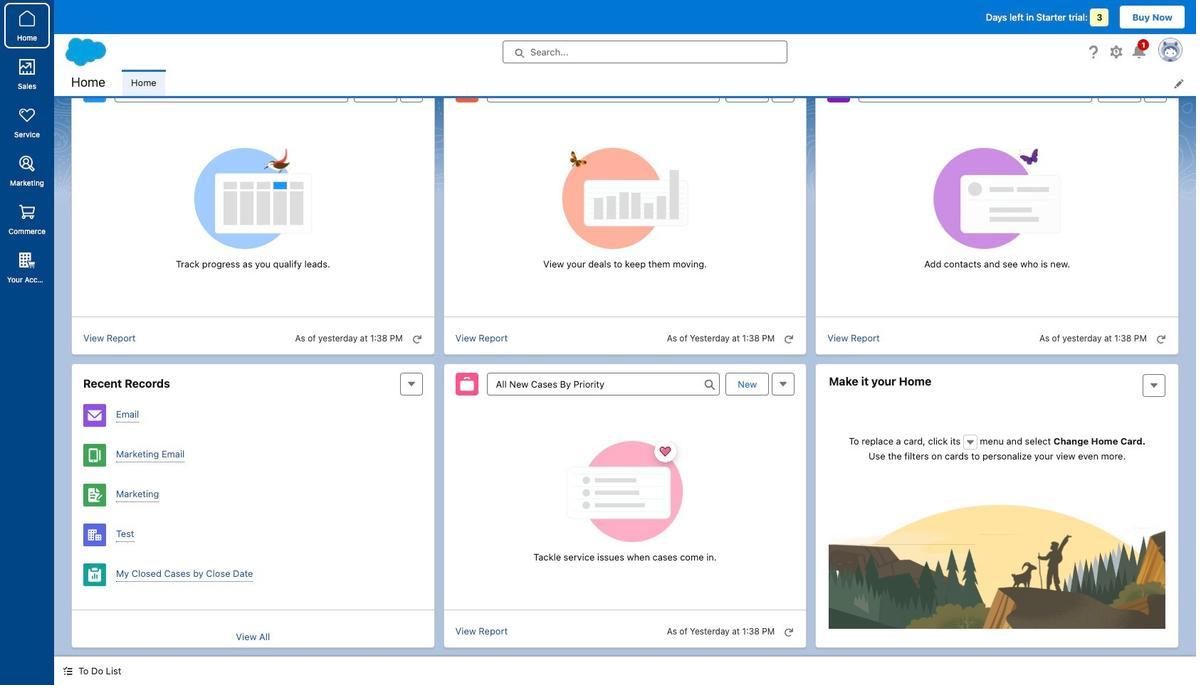 Task type: vqa. For each thing, say whether or not it's contained in the screenshot.
first Select an Option text box from the left
yes



Task type: locate. For each thing, give the bounding box(es) containing it.
0 horizontal spatial text default image
[[63, 667, 73, 677]]

communication subscription channel type image
[[83, 444, 106, 467]]

account image
[[83, 524, 106, 547]]

1 horizontal spatial select an option text field
[[859, 79, 1093, 102]]

1 horizontal spatial text default image
[[966, 438, 976, 448]]

text default image
[[966, 438, 976, 448], [63, 667, 73, 677]]

Select an Option text field
[[115, 79, 348, 102], [859, 79, 1093, 102]]

0 vertical spatial text default image
[[966, 438, 976, 448]]

list
[[123, 70, 1197, 96]]

0 horizontal spatial select an option text field
[[115, 79, 348, 102]]

2 select an option text field from the left
[[859, 79, 1093, 102]]

engagement channel type image
[[83, 404, 106, 427]]

communication subscription image
[[83, 484, 106, 507]]

Select an Option text field
[[487, 373, 720, 396]]

1 select an option text field from the left
[[115, 79, 348, 102]]



Task type: describe. For each thing, give the bounding box(es) containing it.
1 vertical spatial text default image
[[63, 667, 73, 677]]

report image
[[83, 564, 106, 587]]



